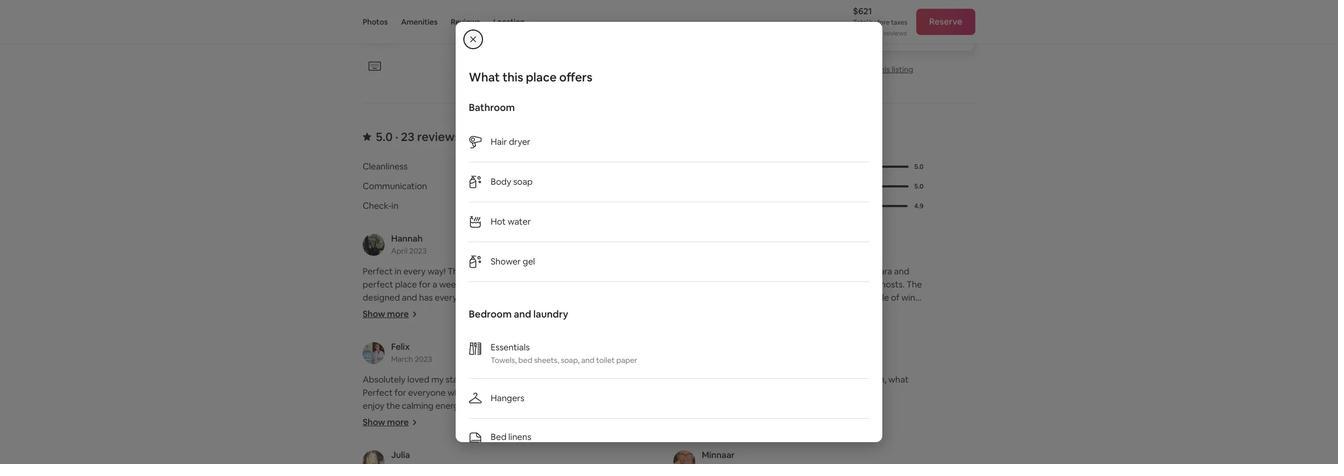 Task type: vqa. For each thing, say whether or not it's contained in the screenshot.
the paper
yes



Task type: locate. For each thing, give the bounding box(es) containing it.
1 vertical spatial hosts.
[[457, 319, 481, 330]]

easy right the 'town.'
[[591, 401, 609, 412]]

for left 'their'
[[792, 306, 804, 317]]

0 vertical spatial everything
[[732, 266, 775, 278]]

who
[[448, 388, 465, 399]]

report this listing button
[[833, 65, 914, 75]]

1 vertical spatial 23
[[401, 129, 415, 145]]

to down designed at left bottom
[[383, 306, 392, 317]]

walk
[[363, 306, 381, 317], [374, 414, 392, 425]]

2023 down hannah
[[409, 247, 427, 256]]

show down enjoy
[[363, 417, 385, 429]]

have
[[674, 345, 693, 357]]

nice up welcoming
[[818, 266, 834, 278]]

communication
[[363, 181, 427, 192]]

0 vertical spatial nice
[[818, 266, 834, 278]]

of
[[891, 292, 900, 304], [742, 319, 750, 330], [743, 375, 752, 386], [466, 401, 474, 412]]

1 horizontal spatial this
[[503, 70, 524, 85]]

23 right the ·
[[401, 129, 415, 145]]

0 horizontal spatial nice
[[530, 414, 546, 425]]

1 horizontal spatial 28
[[552, 8, 561, 18]]

28 for 2nd 28 button from left
[[552, 8, 561, 18]]

1 29 button from the left
[[482, 1, 506, 24]]

hair
[[491, 136, 507, 148]]

0 horizontal spatial really
[[466, 266, 487, 278]]

more down calming
[[387, 417, 409, 429]]

hosts. inside perfect in every way! this really is a beautiful space, and is the perfect place for a weekend get away. it is so tastefully designed and has everything you need for a short stay. easy walk to the beach. vey safe and quiet. power not affected by load shedding. friendly hosts. i would love to come back and 100% recommend!
[[457, 319, 481, 330]]

my
[[432, 375, 444, 386]]

to up asked
[[708, 332, 717, 343]]

was inside nice place in one of our favourite areas in cape town, what more is there to say. it was great!
[[763, 388, 779, 399]]

perfect up perfect at the left
[[363, 266, 393, 278]]

beautiful up grateful
[[772, 292, 808, 304]]

0 vertical spatial show more
[[363, 309, 409, 320]]

0 vertical spatial 2023
[[409, 247, 427, 256]]

more
[[387, 309, 409, 320], [674, 388, 695, 399], [387, 417, 409, 429]]

to down calming
[[394, 414, 402, 425]]

1 30 button from the left
[[506, 1, 530, 24]]

30 right the reviews on the top
[[514, 8, 523, 18]]

main
[[674, 319, 693, 330]]

tim image
[[674, 234, 696, 256], [674, 234, 696, 256]]

it right "away."
[[518, 279, 524, 291]]

more inside nice place in one of our favourite areas in cape town, what more is there to say. it was great!
[[674, 388, 695, 399]]

1 vertical spatial more
[[674, 388, 695, 399]]

sara's
[[475, 375, 498, 386]]

1 horizontal spatial helpful
[[852, 279, 879, 291]]

0 vertical spatial little
[[500, 375, 517, 386]]

hangers
[[491, 393, 525, 404]]

show more
[[363, 309, 409, 320], [363, 417, 409, 429]]

0 horizontal spatial 30 button
[[506, 1, 530, 24]]

1 29 from the left
[[490, 8, 499, 18]]

helpful inside start to finish, everything was really nice and easy. sara and jason are genuinely friendly, welcoming and helpful hosts.  the place was spotless, with beautiful flowers and a bottle of wine to greet us. we were grateful for their flexibility too as the main road in/out of llandudno was closed all day when we planned to check out and leave for the airport. we couldn't have asked for a nicer stay!
[[852, 279, 879, 291]]

26 button
[[410, 1, 434, 24]]

reviews
[[451, 17, 480, 27]]

easy inside perfect in every way! this really is a beautiful space, and is the perfect place for a weekend get away. it is so tastefully designed and has everything you need for a short stay. easy walk to the beach. vey safe and quiet. power not affected by load shedding. friendly hosts. i would love to come back and 100% recommend!
[[583, 292, 601, 304]]

list
[[358, 233, 980, 465]]

1 vertical spatial everything
[[435, 292, 478, 304]]

the
[[907, 279, 922, 291]]

2 show more button from the top
[[363, 417, 418, 429]]

this inside dialog
[[503, 70, 524, 85]]

1 horizontal spatial 30
[[600, 8, 609, 18]]

jason
[[674, 279, 697, 291]]

for up power
[[519, 292, 531, 304]]

1 perfect from the top
[[363, 266, 393, 278]]

1 horizontal spatial hosts.
[[881, 279, 905, 291]]

1 vertical spatial nice
[[530, 414, 546, 425]]

really up get
[[466, 266, 487, 278]]

hannah image
[[363, 234, 385, 256], [363, 234, 385, 256]]

in left 'one'
[[717, 375, 724, 386]]

really inside start to finish, everything was really nice and easy. sara and jason are genuinely friendly, welcoming and helpful hosts.  the place was spotless, with beautiful flowers and a bottle of wine to greet us. we were grateful for their flexibility too as the main road in/out of llandudno was closed all day when we planned to check out and leave for the airport. we couldn't have asked for a nicer stay!
[[795, 266, 816, 278]]

helpful up bed at the bottom left
[[483, 414, 511, 425]]

felix image
[[363, 343, 385, 365], [363, 343, 385, 365]]

1 show from the top
[[363, 309, 385, 320]]

1 horizontal spatial really
[[795, 266, 816, 278]]

5.0 out of 5.0 image
[[843, 166, 909, 168], [843, 166, 909, 168], [843, 186, 909, 188], [843, 186, 909, 188]]

easy up the by
[[583, 292, 601, 304]]

hosts!
[[548, 414, 572, 425]]

reserve for reserve button above you won't be charged yet
[[857, 0, 890, 12]]

and up 'i' at the bottom left of page
[[474, 306, 489, 317]]

won't
[[843, 28, 863, 38]]

1 vertical spatial beautiful
[[772, 292, 808, 304]]

0 vertical spatial hosts.
[[881, 279, 905, 291]]

0 horizontal spatial 29 button
[[482, 1, 506, 24]]

0 horizontal spatial 23
[[401, 129, 415, 145]]

0 horizontal spatial it
[[518, 279, 524, 291]]

a inside the absolutely loved my stay at sara's little gem in llandudno. perfect for everyone who needs a break from the city and enjoy the calming energy of this little and peaceful town. easy to walk to the beach and very helpful and nice hosts!
[[494, 388, 498, 399]]

show more down enjoy
[[363, 417, 409, 429]]

walk down enjoy
[[374, 414, 392, 425]]

show for walk
[[363, 309, 385, 320]]

short
[[540, 292, 561, 304]]

1 horizontal spatial reserve
[[930, 16, 963, 27]]

show more button down designed at left bottom
[[363, 309, 418, 320]]

show more button
[[363, 309, 418, 320], [363, 417, 418, 429]]

genuinely
[[714, 279, 753, 291]]

beautiful up so
[[504, 266, 540, 278]]

1 horizontal spatial it
[[756, 388, 761, 399]]

photos button
[[363, 0, 388, 44]]

designed
[[363, 292, 400, 304]]

0 vertical spatial 23
[[876, 29, 883, 38]]

1 vertical spatial show more button
[[363, 417, 418, 429]]

0 vertical spatial show
[[363, 309, 385, 320]]

1 vertical spatial walk
[[374, 414, 392, 425]]

and inside essentials towels, bed sheets, soap, and toilet paper
[[582, 356, 595, 366]]

0 vertical spatial reviews
[[884, 29, 907, 38]]

walk inside the absolutely loved my stay at sara's little gem in llandudno. perfect for everyone who needs a break from the city and enjoy the calming energy of this little and peaceful town. easy to walk to the beach and very helpful and nice hosts!
[[374, 414, 392, 425]]

listing
[[892, 65, 914, 75]]

really inside perfect in every way! this really is a beautiful space, and is the perfect place for a weekend get away. it is so tastefully designed and has everything you need for a short stay. easy walk to the beach. vey safe and quiet. power not affected by load shedding. friendly hosts. i would love to come back and 100% recommend!
[[466, 266, 487, 278]]

we down day
[[862, 332, 875, 343]]

reviews right the ·
[[417, 129, 461, 145]]

town,
[[863, 375, 887, 386]]

hosts.
[[881, 279, 905, 291], [457, 319, 481, 330]]

in right gem
[[540, 375, 547, 386]]

·
[[395, 129, 399, 145]]

a down the way!
[[433, 279, 437, 291]]

reserve for reserve button right of taxes
[[930, 16, 963, 27]]

0 vertical spatial beautiful
[[504, 266, 540, 278]]

was down our
[[763, 388, 779, 399]]

show more button for the
[[363, 417, 418, 429]]

0 vertical spatial we
[[721, 306, 735, 317]]

2 vertical spatial more
[[387, 417, 409, 429]]

1 vertical spatial it
[[756, 388, 761, 399]]

2023 for felix
[[415, 355, 432, 365]]

and down energy
[[447, 414, 462, 425]]

25
[[394, 8, 402, 18]]

29 button right the reviews on the top
[[482, 1, 506, 24]]

amenities
[[401, 17, 438, 27]]

what this place offers dialog
[[456, 22, 883, 465]]

1 vertical spatial perfect
[[363, 388, 393, 399]]

list containing hannah
[[358, 233, 980, 465]]

bedroom and laundry
[[469, 308, 569, 321]]

safe
[[455, 306, 472, 317]]

show more button down enjoy
[[363, 417, 418, 429]]

more down designed at left bottom
[[387, 309, 409, 320]]

is left the there
[[697, 388, 703, 399]]

more down nice
[[674, 388, 695, 399]]

helpful down the easy.
[[852, 279, 879, 291]]

1 horizontal spatial 29
[[576, 8, 585, 18]]

body
[[491, 176, 512, 188]]

1 horizontal spatial 23
[[876, 29, 883, 38]]

beautiful inside start to finish, everything was really nice and easy. sara and jason are genuinely friendly, welcoming and helpful hosts.  the place was spotless, with beautiful flowers and a bottle of wine to greet us. we were grateful for their flexibility too as the main road in/out of llandudno was closed all day when we planned to check out and leave for the airport. we couldn't have asked for a nicer stay!
[[772, 292, 808, 304]]

little up break
[[500, 375, 517, 386]]

this
[[877, 65, 891, 75], [503, 70, 524, 85], [476, 401, 491, 412]]

perfect up enjoy
[[363, 388, 393, 399]]

was
[[777, 266, 793, 278], [698, 292, 713, 304], [796, 319, 812, 330], [763, 388, 779, 399]]

of left our
[[743, 375, 752, 386]]

0 horizontal spatial everything
[[435, 292, 478, 304]]

1 really from the left
[[466, 266, 487, 278]]

2 perfect from the top
[[363, 388, 393, 399]]

nice
[[818, 266, 834, 278], [530, 414, 546, 425]]

29 button left 31
[[569, 1, 593, 24]]

julia
[[391, 450, 410, 462]]

28 right location
[[552, 8, 561, 18]]

place down jason
[[674, 292, 696, 304]]

1 vertical spatial show
[[363, 417, 385, 429]]

30 left 31
[[600, 8, 609, 18]]

29 for first 29 button from the left
[[490, 8, 499, 18]]

vey
[[438, 306, 453, 317]]

31 button
[[617, 1, 641, 24]]

walk inside perfect in every way! this really is a beautiful space, and is the perfect place for a weekend get away. it is so tastefully designed and has everything you need for a short stay. easy walk to the beach. vey safe and quiet. power not affected by load shedding. friendly hosts. i would love to come back and 100% recommend!
[[363, 306, 381, 317]]

closed
[[814, 319, 840, 330]]

0 vertical spatial reserve
[[857, 0, 890, 12]]

the down calming
[[404, 414, 418, 425]]

29 right the reviews on the top
[[490, 8, 499, 18]]

2 28 from the left
[[552, 8, 561, 18]]

of inside nice place in one of our favourite areas in cape town, what more is there to say. it was great!
[[743, 375, 752, 386]]

shower gel
[[491, 256, 535, 268]]

essentials
[[491, 342, 530, 354]]

1 vertical spatial reviews
[[417, 129, 461, 145]]

1 vertical spatial easy
[[591, 401, 609, 412]]

0 horizontal spatial 28
[[466, 8, 475, 18]]

very
[[464, 414, 481, 425]]

0 horizontal spatial 30
[[514, 8, 523, 18]]

2023 inside hannah april 2023
[[409, 247, 427, 256]]

0 vertical spatial easy
[[583, 292, 601, 304]]

energy
[[436, 401, 464, 412]]

beach.
[[409, 306, 436, 317]]

place up the there
[[694, 375, 715, 386]]

1 horizontal spatial we
[[862, 332, 875, 343]]

total
[[853, 18, 868, 27]]

26
[[418, 8, 426, 18]]

this down needs
[[476, 401, 491, 412]]

minnaar image
[[674, 451, 696, 465]]

was down 'their'
[[796, 319, 812, 330]]

$621
[[853, 5, 873, 17]]

0 vertical spatial walk
[[363, 306, 381, 317]]

1 show more button from the top
[[363, 309, 418, 320]]

location
[[494, 17, 525, 27]]

everything
[[732, 266, 775, 278], [435, 292, 478, 304]]

28 left location button on the top left of page
[[466, 8, 475, 18]]

tastefully
[[545, 279, 582, 291]]

29 for 2nd 29 button from left
[[576, 8, 585, 18]]

hosts. down safe on the left bottom
[[457, 319, 481, 330]]

hosts. down "sara"
[[881, 279, 905, 291]]

and down break
[[512, 401, 528, 412]]

0 vertical spatial helpful
[[852, 279, 879, 291]]

1 horizontal spatial 30 button
[[593, 1, 617, 24]]

gem
[[519, 375, 538, 386]]

town.
[[567, 401, 589, 412]]

2 horizontal spatial this
[[877, 65, 891, 75]]

29 left 31
[[576, 8, 585, 18]]

1 vertical spatial reserve
[[930, 16, 963, 27]]

30 button
[[506, 1, 530, 24], [593, 1, 617, 24]]

charged
[[876, 28, 905, 38]]

we up the in/out
[[721, 306, 735, 317]]

march
[[391, 355, 413, 365]]

28 for 2nd 28 button from the right
[[466, 8, 475, 18]]

1 vertical spatial 2023
[[415, 355, 432, 365]]

little
[[500, 375, 517, 386], [493, 401, 510, 412]]

more for absolutely loved my stay at sara's little gem in llandudno. perfect for everyone who needs a break from the city and enjoy the calming energy of this little and peaceful town. easy to walk to the beach and very helpful and nice hosts!
[[387, 417, 409, 429]]

it right say.
[[756, 388, 761, 399]]

1 horizontal spatial everything
[[732, 266, 775, 278]]

0 vertical spatial show more button
[[363, 309, 418, 320]]

in
[[392, 201, 399, 212], [395, 266, 402, 278], [540, 375, 547, 386], [717, 375, 724, 386], [831, 375, 838, 386]]

of inside the absolutely loved my stay at sara's little gem in llandudno. perfect for everyone who needs a break from the city and enjoy the calming energy of this little and peaceful town. easy to walk to the beach and very helpful and nice hosts!
[[466, 401, 474, 412]]

24 button
[[362, 1, 386, 24]]

0 horizontal spatial hosts.
[[457, 319, 481, 330]]

the up the by
[[595, 266, 608, 278]]

show more for the
[[363, 417, 409, 429]]

is up get
[[489, 266, 495, 278]]

30 button right the reviews on the top
[[506, 1, 530, 24]]

place inside perfect in every way! this really is a beautiful space, and is the perfect place for a weekend get away. it is so tastefully designed and has everything you need for a short stay. easy walk to the beach. vey safe and quiet. power not affected by load shedding. friendly hosts. i would love to come back and 100% recommend!
[[395, 279, 417, 291]]

1 vertical spatial show more
[[363, 417, 409, 429]]

in left 'every'
[[395, 266, 402, 278]]

friendly,
[[755, 279, 787, 291]]

2023 inside felix march 2023
[[415, 355, 432, 365]]

nice down peaceful
[[530, 414, 546, 425]]

2 29 from the left
[[576, 8, 585, 18]]

was down are
[[698, 292, 713, 304]]

0 horizontal spatial helpful
[[483, 414, 511, 425]]

0 horizontal spatial we
[[721, 306, 735, 317]]

23 right 'be'
[[876, 29, 883, 38]]

get
[[478, 279, 492, 291]]

gel
[[523, 256, 535, 268]]

bed
[[491, 432, 507, 443]]

2023 up loved
[[415, 355, 432, 365]]

30 button left 31
[[593, 1, 617, 24]]

31
[[625, 8, 633, 18]]

0 vertical spatial more
[[387, 309, 409, 320]]

1 vertical spatial helpful
[[483, 414, 511, 425]]

30
[[514, 8, 523, 18], [600, 8, 609, 18]]

perfect
[[363, 266, 393, 278], [363, 388, 393, 399]]

little down break
[[493, 401, 510, 412]]

and
[[570, 266, 585, 278], [836, 266, 852, 278], [895, 266, 910, 278], [835, 279, 850, 291], [402, 292, 417, 304], [841, 292, 856, 304], [474, 306, 489, 317], [514, 308, 532, 321], [589, 319, 604, 330], [761, 332, 776, 343], [582, 356, 595, 366], [579, 388, 594, 399], [512, 401, 528, 412], [447, 414, 462, 425], [513, 414, 528, 425]]

for up "has"
[[419, 279, 431, 291]]

show down designed at left bottom
[[363, 309, 385, 320]]

4.9 out of 5.0 image
[[532, 186, 598, 188], [532, 186, 597, 188], [843, 205, 909, 208], [843, 205, 908, 208]]

reviews down taxes
[[884, 29, 907, 38]]

bedroom
[[469, 308, 512, 321]]

0 horizontal spatial reserve
[[857, 0, 890, 12]]

the right as
[[891, 306, 905, 317]]

reviews
[[884, 29, 907, 38], [417, 129, 461, 145]]

0 vertical spatial perfect
[[363, 266, 393, 278]]

for inside the absolutely loved my stay at sara's little gem in llandudno. perfect for everyone who needs a break from the city and enjoy the calming energy of this little and peaceful town. easy to walk to the beach and very helpful and nice hosts!
[[395, 388, 406, 399]]

the up shedding.
[[394, 306, 407, 317]]

place left the offers
[[526, 70, 557, 85]]

really up welcoming
[[795, 266, 816, 278]]

needs
[[467, 388, 492, 399]]

1 horizontal spatial nice
[[818, 266, 834, 278]]

2 show from the top
[[363, 417, 385, 429]]

2 really from the left
[[795, 266, 816, 278]]

this right what
[[503, 70, 524, 85]]

0 horizontal spatial beautiful
[[504, 266, 540, 278]]

in left cape
[[831, 375, 838, 386]]

and down the by
[[589, 319, 604, 330]]

absolutely
[[363, 375, 406, 386]]

value
[[674, 201, 696, 212]]

1 horizontal spatial 29 button
[[569, 1, 593, 24]]

0 horizontal spatial 29
[[490, 8, 499, 18]]

perfect inside perfect in every way! this really is a beautiful space, and is the perfect place for a weekend get away. it is so tastefully designed and has everything you need for a short stay. easy walk to the beach. vey safe and quiet. power not affected by load shedding. friendly hosts. i would love to come back and 100% recommend!
[[363, 266, 393, 278]]

show more down designed at left bottom
[[363, 309, 409, 320]]

1 horizontal spatial 28 button
[[545, 1, 569, 24]]

the up peaceful
[[547, 388, 560, 399]]

everything down weekend
[[435, 292, 478, 304]]

28 button left location button on the top left of page
[[458, 1, 482, 24]]

love
[[513, 319, 530, 330]]

to down enjoy
[[363, 414, 372, 425]]

1 28 from the left
[[466, 8, 475, 18]]

this left listing
[[877, 65, 891, 75]]

23 inside $621 total before taxes 23 reviews
[[876, 29, 883, 38]]

0 horizontal spatial this
[[476, 401, 491, 412]]

a left bottle
[[858, 292, 863, 304]]

2 show more from the top
[[363, 417, 409, 429]]

0 horizontal spatial 28 button
[[458, 1, 482, 24]]

what this place offers
[[469, 70, 593, 85]]

1 horizontal spatial beautiful
[[772, 292, 808, 304]]

couldn't
[[877, 332, 910, 343]]

for down absolutely
[[395, 388, 406, 399]]

0 vertical spatial it
[[518, 279, 524, 291]]

1 30 from the left
[[514, 8, 523, 18]]

say.
[[739, 388, 754, 399]]

of up very at the bottom
[[466, 401, 474, 412]]

1 horizontal spatial reviews
[[884, 29, 907, 38]]

1 show more from the top
[[363, 309, 409, 320]]

is inside nice place in one of our favourite areas in cape town, what more is there to say. it was great!
[[697, 388, 703, 399]]



Task type: describe. For each thing, give the bounding box(es) containing it.
in down communication
[[392, 201, 399, 212]]

for right "leave"
[[801, 332, 813, 343]]

place inside start to finish, everything was really nice and easy. sara and jason are genuinely friendly, welcoming and helpful hosts.  the place was spotless, with beautiful flowers and a bottle of wine to greet us. we were grateful for their flexibility too as the main road in/out of llandudno was closed all day when we planned to check out and leave for the airport. we couldn't have asked for a nicer stay!
[[674, 292, 696, 304]]

with
[[752, 292, 770, 304]]

$621 total before taxes 23 reviews
[[853, 5, 908, 38]]

peaceful
[[529, 401, 565, 412]]

1 vertical spatial little
[[493, 401, 510, 412]]

sara
[[875, 266, 893, 278]]

5.0 · 23 reviews
[[376, 129, 461, 145]]

it inside perfect in every way! this really is a beautiful space, and is the perfect place for a weekend get away. it is so tastefully designed and has everything you need for a short stay. easy walk to the beach. vey safe and quiet. power not affected by load shedding. friendly hosts. i would love to come back and 100% recommend!
[[518, 279, 524, 291]]

accuracy
[[674, 161, 712, 173]]

soap
[[513, 176, 533, 188]]

check
[[719, 332, 743, 343]]

beautiful inside perfect in every way! this really is a beautiful space, and is the perfect place for a weekend get away. it is so tastefully designed and has everything you need for a short stay. easy walk to the beach. vey safe and quiet. power not affected by load shedding. friendly hosts. i would love to come back and 100% recommend!
[[504, 266, 540, 278]]

friendly
[[423, 319, 455, 330]]

the down closed
[[815, 332, 828, 343]]

what
[[889, 375, 909, 386]]

this for report
[[877, 65, 891, 75]]

perfect inside the absolutely loved my stay at sara's little gem in llandudno. perfect for everyone who needs a break from the city and enjoy the calming energy of this little and peaceful town. easy to walk to the beach and very helpful and nice hosts!
[[363, 388, 393, 399]]

favourite
[[769, 375, 805, 386]]

it inside nice place in one of our favourite areas in cape town, what more is there to say. it was great!
[[756, 388, 761, 399]]

in/out
[[716, 319, 740, 330]]

recommend!
[[385, 332, 437, 343]]

planned
[[674, 332, 706, 343]]

hosts. inside start to finish, everything was really nice and easy. sara and jason are genuinely friendly, welcoming and helpful hosts.  the place was spotless, with beautiful flowers and a bottle of wine to greet us. we were grateful for their flexibility too as the main road in/out of llandudno was closed all day when we planned to check out and leave for the airport. we couldn't have asked for a nicer stay!
[[881, 279, 905, 291]]

to right love
[[532, 319, 541, 330]]

asked
[[695, 345, 719, 357]]

this for what
[[503, 70, 524, 85]]

everything inside start to finish, everything was really nice and easy. sara and jason are genuinely friendly, welcoming and helpful hosts.  the place was spotless, with beautiful flowers and a bottle of wine to greet us. we were grateful for their flexibility too as the main road in/out of llandudno was closed all day when we planned to check out and leave for the airport. we couldn't have asked for a nicer stay!
[[732, 266, 775, 278]]

report this listing
[[851, 65, 914, 75]]

finish,
[[706, 266, 730, 278]]

before
[[870, 18, 890, 27]]

really for this
[[466, 266, 487, 278]]

everything inside perfect in every way! this really is a beautiful space, and is the perfect place for a weekend get away. it is so tastefully designed and has everything you need for a short stay. easy walk to the beach. vey safe and quiet. power not affected by load shedding. friendly hosts. i would love to come back and 100% recommend!
[[435, 292, 478, 304]]

show more for walk
[[363, 309, 409, 320]]

us.
[[708, 306, 719, 317]]

reserve button up you won't be charged yet
[[785, 0, 962, 19]]

2 30 button from the left
[[593, 1, 617, 24]]

reviews inside $621 total before taxes 23 reviews
[[884, 29, 907, 38]]

llandudno.
[[548, 375, 593, 386]]

calming
[[402, 401, 434, 412]]

a up "away."
[[497, 266, 502, 278]]

shower
[[491, 256, 521, 268]]

a down so
[[533, 292, 538, 304]]

hannah april 2023
[[391, 233, 427, 256]]

enjoy
[[363, 401, 385, 412]]

flexibility
[[827, 306, 863, 317]]

way!
[[428, 266, 446, 278]]

break
[[500, 388, 523, 399]]

are
[[699, 279, 712, 291]]

place inside dialog
[[526, 70, 557, 85]]

hot water
[[491, 216, 531, 228]]

toilet
[[596, 356, 615, 366]]

is left so
[[526, 279, 532, 291]]

april
[[391, 247, 408, 256]]

stay.
[[563, 292, 581, 304]]

this inside the absolutely loved my stay at sara's little gem in llandudno. perfect for everyone who needs a break from the city and enjoy the calming energy of this little and peaceful town. easy to walk to the beach and very helpful and nice hosts!
[[476, 401, 491, 412]]

come
[[543, 319, 565, 330]]

every
[[404, 266, 426, 278]]

a down check
[[734, 345, 739, 357]]

reserve button right taxes
[[917, 9, 976, 35]]

space,
[[542, 266, 568, 278]]

spotless,
[[715, 292, 750, 304]]

easy.
[[853, 266, 873, 278]]

and up flowers on the bottom right
[[835, 279, 850, 291]]

nice inside the absolutely loved my stay at sara's little gem in llandudno. perfect for everyone who needs a break from the city and enjoy the calming energy of this little and peaceful town. easy to walk to the beach and very helpful and nice hosts!
[[530, 414, 546, 425]]

grateful
[[759, 306, 790, 317]]

and left the easy.
[[836, 266, 852, 278]]

wine
[[902, 292, 921, 304]]

and left "has"
[[402, 292, 417, 304]]

city
[[562, 388, 577, 399]]

check-
[[363, 201, 392, 212]]

and up tastefully
[[570, 266, 585, 278]]

and right the quiet.
[[514, 308, 532, 321]]

helpful inside the absolutely loved my stay at sara's little gem in llandudno. perfect for everyone who needs a break from the city and enjoy the calming energy of this little and peaceful town. easy to walk to the beach and very helpful and nice hosts!
[[483, 414, 511, 425]]

would
[[487, 319, 511, 330]]

was up friendly,
[[777, 266, 793, 278]]

our
[[754, 375, 767, 386]]

water
[[508, 216, 531, 228]]

minnaar image
[[674, 451, 696, 465]]

taxes
[[892, 18, 908, 27]]

airport.
[[830, 332, 860, 343]]

0 horizontal spatial reviews
[[417, 129, 461, 145]]

by
[[595, 306, 605, 317]]

start
[[674, 266, 694, 278]]

julia image
[[363, 451, 385, 465]]

essentials towels, bed sheets, soap, and toilet paper
[[491, 342, 638, 366]]

bed
[[519, 356, 533, 366]]

and up 'stay!'
[[761, 332, 776, 343]]

show for the
[[363, 417, 385, 429]]

in inside the absolutely loved my stay at sara's little gem in llandudno. perfect for everyone who needs a break from the city and enjoy the calming energy of this little and peaceful town. easy to walk to the beach and very helpful and nice hosts!
[[540, 375, 547, 386]]

body soap
[[491, 176, 533, 188]]

show more button for walk
[[363, 309, 418, 320]]

and up flexibility
[[841, 292, 856, 304]]

and up 'the'
[[895, 266, 910, 278]]

place inside nice place in one of our favourite areas in cape town, what more is there to say. it was great!
[[694, 375, 715, 386]]

at
[[464, 375, 473, 386]]

loved
[[408, 375, 430, 386]]

easy inside the absolutely loved my stay at sara's little gem in llandudno. perfect for everyone who needs a break from the city and enjoy the calming energy of this little and peaceful town. easy to walk to the beach and very helpful and nice hosts!
[[591, 401, 609, 412]]

more for perfect in every way! this really is a beautiful space, and is the perfect place for a weekend get away. it is so tastefully designed and has everything you need for a short stay. easy walk to the beach. vey safe and quiet. power not affected by load shedding. friendly hosts. i would love to come back and 100% recommend!
[[387, 309, 409, 320]]

minnaar
[[702, 450, 735, 462]]

2 29 button from the left
[[569, 1, 593, 24]]

hannah
[[391, 233, 423, 245]]

of down were
[[742, 319, 750, 330]]

great!
[[781, 388, 805, 399]]

24
[[369, 8, 378, 18]]

bathroom
[[469, 101, 515, 114]]

and up the 'town.'
[[579, 388, 594, 399]]

out
[[745, 332, 759, 343]]

to inside nice place in one of our favourite areas in cape town, what more is there to say. it was great!
[[728, 388, 737, 399]]

sheets,
[[534, 356, 559, 366]]

julia image
[[363, 451, 385, 465]]

reviews button
[[451, 0, 480, 44]]

25 button
[[386, 1, 410, 24]]

nice place in one of our favourite areas in cape town, what more is there to say. it was great!
[[674, 375, 909, 399]]

for down check
[[720, 345, 732, 357]]

in inside perfect in every way! this really is a beautiful space, and is the perfect place for a weekend get away. it is so tastefully designed and has everything you need for a short stay. easy walk to the beach. vey safe and quiet. power not affected by load shedding. friendly hosts. i would love to come back and 100% recommend!
[[395, 266, 402, 278]]

towels,
[[491, 356, 517, 366]]

to up main
[[674, 306, 682, 317]]

day
[[853, 319, 867, 330]]

of left 'wine'
[[891, 292, 900, 304]]

1 28 button from the left
[[458, 1, 482, 24]]

perfect
[[363, 279, 393, 291]]

linens
[[509, 432, 532, 443]]

2 30 from the left
[[600, 8, 609, 18]]

nice inside start to finish, everything was really nice and easy. sara and jason are genuinely friendly, welcoming and helpful hosts.  the place was spotless, with beautiful flowers and a bottle of wine to greet us. we were grateful for their flexibility too as the main road in/out of llandudno was closed all day when we planned to check out and leave for the airport. we couldn't have asked for a nicer stay!
[[818, 266, 834, 278]]

there
[[705, 388, 727, 399]]

this
[[448, 266, 464, 278]]

2 28 button from the left
[[545, 1, 569, 24]]

really for was
[[795, 266, 816, 278]]

to up are
[[696, 266, 704, 278]]

the right enjoy
[[387, 401, 400, 412]]

and up linens
[[513, 414, 528, 425]]

were
[[737, 306, 757, 317]]

greet
[[684, 306, 707, 317]]

llandudno
[[752, 319, 794, 330]]

4.9
[[915, 202, 924, 211]]

1 vertical spatial we
[[862, 332, 875, 343]]

2023 for hannah
[[409, 247, 427, 256]]

be
[[865, 28, 874, 38]]

tim
[[702, 233, 718, 245]]

is right space,
[[587, 266, 593, 278]]

you
[[480, 292, 495, 304]]

paper
[[617, 356, 638, 366]]



